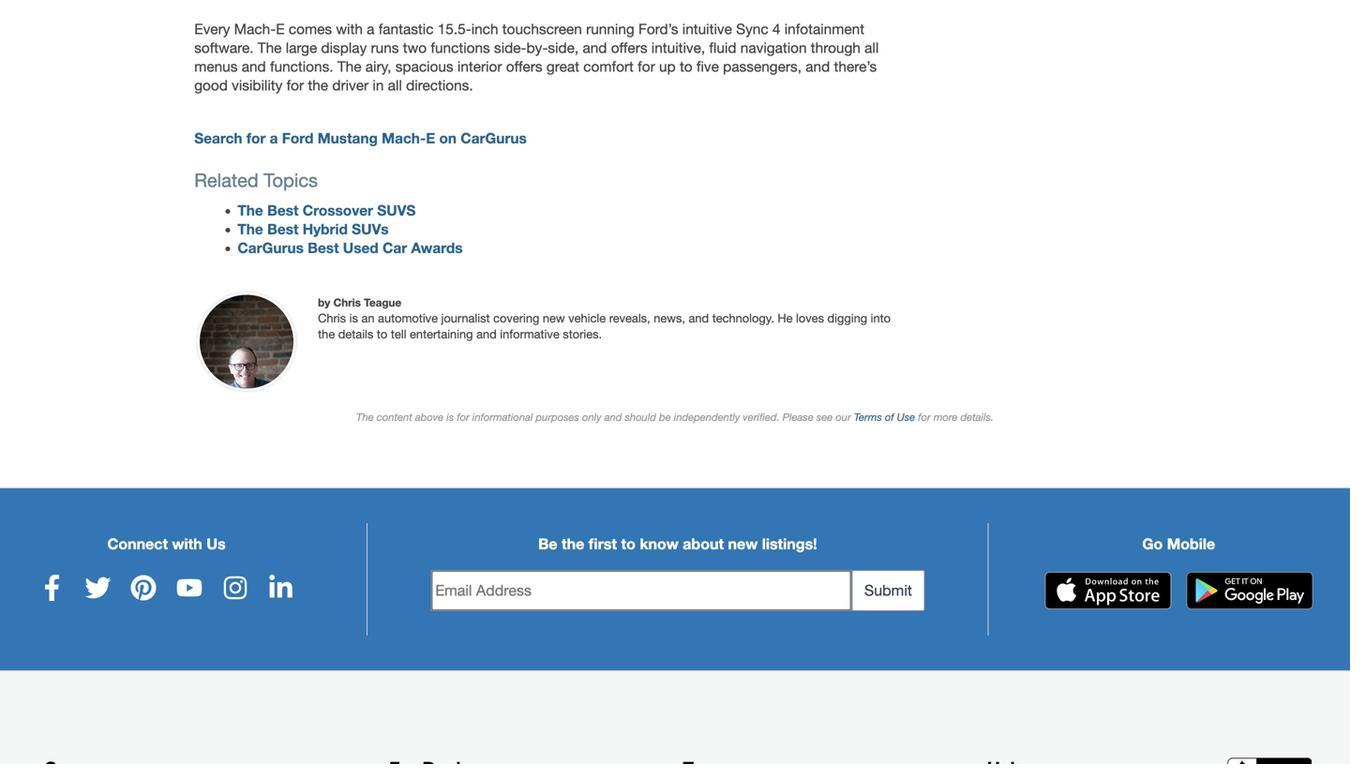 Task type: describe. For each thing, give the bounding box(es) containing it.
details.
[[961, 411, 994, 424]]

display
[[321, 40, 367, 56]]

and right news, on the top of the page
[[689, 312, 709, 325]]

about
[[683, 535, 724, 553]]

15.5-
[[438, 21, 472, 38]]

1 horizontal spatial to
[[622, 535, 636, 553]]

download on the app store image
[[1045, 572, 1172, 610]]

comes
[[289, 21, 332, 38]]

menus
[[194, 58, 238, 75]]

facebook image
[[39, 575, 65, 601]]

cargurus best used car awards link
[[238, 239, 463, 257]]

into
[[871, 312, 891, 325]]

mustang
[[318, 129, 378, 147]]

suvs
[[377, 202, 416, 219]]

ford
[[282, 129, 314, 147]]

runs
[[371, 40, 399, 56]]

inch
[[472, 21, 499, 38]]

functions.
[[270, 58, 334, 75]]

passengers,
[[723, 58, 802, 75]]

topics
[[264, 169, 318, 191]]

search for a ford mustang mach-e on cargurus link
[[194, 129, 527, 147]]

a inside every mach-e comes with a fantastic 15.5-inch touchscreen running ford's intuitive sync 4 infotainment software. the large display runs two functions side-by-side, and offers intuitive, fluid navigation through all menus and functions. the airy, spacious interior offers great comfort for up to five passengers, and there's good visibility for the driver in all directions.
[[367, 21, 375, 38]]

terms of use link
[[855, 411, 916, 424]]

running
[[586, 21, 635, 38]]

purposes
[[536, 411, 580, 424]]

large
[[286, 40, 317, 56]]

with inside every mach-e comes with a fantastic 15.5-inch touchscreen running ford's intuitive sync 4 infotainment software. the large display runs two functions side-by-side, and offers intuitive, fluid navigation through all menus and functions. the airy, spacious interior offers great comfort for up to five passengers, and there's good visibility for the driver in all directions.
[[336, 21, 363, 38]]

stories.
[[563, 327, 602, 341]]

connect with us
[[107, 535, 226, 553]]

cargurus for the best crossover suvs the best hybrid suvs cargurus best used car awards
[[238, 239, 304, 257]]

related
[[194, 169, 259, 191]]

he
[[778, 312, 793, 325]]

awards
[[411, 239, 463, 257]]

instagram image
[[222, 575, 248, 601]]

1 vertical spatial with
[[172, 535, 202, 553]]

2 vertical spatial best
[[308, 239, 339, 257]]

0 vertical spatial best
[[267, 202, 299, 219]]

see
[[817, 411, 833, 424]]

interior
[[458, 58, 502, 75]]

driver
[[332, 77, 369, 94]]

go
[[1143, 535, 1164, 553]]

of
[[885, 411, 895, 424]]

informational
[[473, 411, 533, 424]]

1 horizontal spatial e
[[426, 129, 435, 147]]

the best hybrid suvs link
[[238, 220, 389, 238]]

be
[[660, 411, 671, 424]]

entertaining
[[410, 327, 473, 341]]

first
[[589, 535, 617, 553]]

verified.
[[743, 411, 780, 424]]

journalist
[[441, 312, 490, 325]]

linkedin image
[[268, 575, 294, 601]]

airy,
[[366, 58, 392, 75]]

news,
[[654, 312, 686, 325]]

hybrid
[[303, 220, 348, 238]]

spacious
[[396, 58, 454, 75]]

software.
[[194, 40, 254, 56]]

related topics
[[194, 169, 318, 191]]

please
[[783, 411, 814, 424]]

submit button
[[852, 571, 925, 612]]

in
[[373, 77, 384, 94]]

mach- inside every mach-e comes with a fantastic 15.5-inch touchscreen running ford's intuitive sync 4 infotainment software. the large display runs two functions side-by-side, and offers intuitive, fluid navigation through all menus and functions. the airy, spacious interior offers great comfort for up to five passengers, and there's good visibility for the driver in all directions.
[[234, 21, 276, 38]]

infotainment
[[785, 21, 865, 38]]

listings!
[[762, 535, 818, 553]]

above
[[415, 411, 444, 424]]

pinterest image
[[131, 575, 157, 601]]

get it on google play image
[[1187, 572, 1314, 610]]

and up visibility
[[242, 58, 266, 75]]

through
[[811, 40, 861, 56]]

and down 'through'
[[806, 58, 831, 75]]

five
[[697, 58, 719, 75]]

Email Address email field
[[432, 571, 851, 611]]

for left up at the top
[[638, 58, 656, 75]]

by chris teague chris is an automotive journalist covering new vehicle reveals, news, and technology. he loves digging into the details to tell entertaining and informative stories.
[[318, 296, 891, 341]]

car
[[383, 239, 407, 257]]

1 vertical spatial offers
[[506, 58, 543, 75]]

side-
[[494, 40, 527, 56]]

2 vertical spatial the
[[562, 535, 585, 553]]

our
[[836, 411, 852, 424]]

up
[[660, 58, 676, 75]]

fantastic
[[379, 21, 434, 38]]

visibility
[[232, 77, 283, 94]]

1 vertical spatial chris
[[318, 312, 346, 325]]



Task type: locate. For each thing, give the bounding box(es) containing it.
vehicle
[[569, 312, 606, 325]]

1 vertical spatial to
[[377, 327, 388, 341]]

e inside every mach-e comes with a fantastic 15.5-inch touchscreen running ford's intuitive sync 4 infotainment software. the large display runs two functions side-by-side, and offers intuitive, fluid navigation through all menus and functions. the airy, spacious interior offers great comfort for up to five passengers, and there's good visibility for the driver in all directions.
[[276, 21, 285, 38]]

cargurus for search for a ford mustang mach-e on cargurus
[[461, 129, 527, 147]]

with left us
[[172, 535, 202, 553]]

good
[[194, 77, 228, 94]]

0 vertical spatial cargurus
[[461, 129, 527, 147]]

click for the bbb business review of this auto listing service in cambridge ma image
[[1228, 756, 1318, 765]]

1 horizontal spatial offers
[[611, 40, 648, 56]]

0 vertical spatial chris
[[334, 296, 361, 309]]

0 horizontal spatial new
[[543, 312, 565, 325]]

for right above on the left bottom of page
[[457, 411, 470, 424]]

0 vertical spatial e
[[276, 21, 285, 38]]

for
[[638, 58, 656, 75], [287, 77, 304, 94], [247, 129, 266, 147], [457, 411, 470, 424], [919, 411, 931, 424]]

functions
[[431, 40, 490, 56]]

1 vertical spatial is
[[447, 411, 454, 424]]

go mobile
[[1143, 535, 1216, 553]]

0 vertical spatial offers
[[611, 40, 648, 56]]

by-
[[527, 40, 548, 56]]

connect
[[107, 535, 168, 553]]

and
[[583, 40, 607, 56], [242, 58, 266, 75], [806, 58, 831, 75], [689, 312, 709, 325], [477, 327, 497, 341], [605, 411, 622, 424]]

0 horizontal spatial to
[[377, 327, 388, 341]]

the left "details"
[[318, 327, 335, 341]]

1 horizontal spatial mach-
[[382, 129, 426, 147]]

to
[[680, 58, 693, 75], [377, 327, 388, 341], [622, 535, 636, 553]]

0 horizontal spatial mach-
[[234, 21, 276, 38]]

with
[[336, 21, 363, 38], [172, 535, 202, 553]]

informative
[[500, 327, 560, 341]]

and up comfort
[[583, 40, 607, 56]]

comfort
[[584, 58, 634, 75]]

to inside every mach-e comes with a fantastic 15.5-inch touchscreen running ford's intuitive sync 4 infotainment software. the large display runs two functions side-by-side, and offers intuitive, fluid navigation through all menus and functions. the airy, spacious interior offers great comfort for up to five passengers, and there's good visibility for the driver in all directions.
[[680, 58, 693, 75]]

the inside by chris teague chris is an automotive journalist covering new vehicle reveals, news, and technology. he loves digging into the details to tell entertaining and informative stories.
[[318, 327, 335, 341]]

chris
[[334, 296, 361, 309], [318, 312, 346, 325]]

submit
[[865, 582, 913, 600]]

independently
[[674, 411, 741, 424]]

covering
[[494, 312, 540, 325]]

search for a ford mustang mach-e on cargurus
[[194, 129, 527, 147]]

suvs
[[352, 220, 389, 238]]

e left comes
[[276, 21, 285, 38]]

to left tell
[[377, 327, 388, 341]]

twitter image
[[85, 575, 111, 601]]

the down functions.
[[308, 77, 328, 94]]

for right search at left
[[247, 129, 266, 147]]

2 horizontal spatial to
[[680, 58, 693, 75]]

and down journalist
[[477, 327, 497, 341]]

chris right by
[[334, 296, 361, 309]]

1 vertical spatial the
[[318, 327, 335, 341]]

new inside by chris teague chris is an automotive journalist covering new vehicle reveals, news, and technology. he loves digging into the details to tell entertaining and informative stories.
[[543, 312, 565, 325]]

1 horizontal spatial is
[[447, 411, 454, 424]]

all right 'in'
[[388, 77, 402, 94]]

0 horizontal spatial e
[[276, 21, 285, 38]]

only
[[583, 411, 602, 424]]

is
[[350, 312, 358, 325], [447, 411, 454, 424]]

technology.
[[713, 312, 775, 325]]

for down functions.
[[287, 77, 304, 94]]

mach-
[[234, 21, 276, 38], [382, 129, 426, 147]]

mobile
[[1168, 535, 1216, 553]]

1 vertical spatial best
[[267, 220, 299, 238]]

sync
[[737, 21, 769, 38]]

0 horizontal spatial with
[[172, 535, 202, 553]]

e left on
[[426, 129, 435, 147]]

the
[[308, 77, 328, 94], [318, 327, 335, 341], [562, 535, 585, 553]]

0 vertical spatial with
[[336, 21, 363, 38]]

use
[[898, 411, 916, 424]]

0 vertical spatial mach-
[[234, 21, 276, 38]]

directions.
[[406, 77, 473, 94]]

0 vertical spatial to
[[680, 58, 693, 75]]

navigation
[[741, 40, 807, 56]]

0 vertical spatial new
[[543, 312, 565, 325]]

to right first
[[622, 535, 636, 553]]

search
[[194, 129, 243, 147]]

used
[[343, 239, 379, 257]]

a left "ford"
[[270, 129, 278, 147]]

know
[[640, 535, 679, 553]]

e
[[276, 21, 285, 38], [426, 129, 435, 147]]

0 horizontal spatial offers
[[506, 58, 543, 75]]

best down "topics"
[[267, 202, 299, 219]]

1 horizontal spatial cargurus
[[461, 129, 527, 147]]

touchscreen
[[503, 21, 582, 38]]

1 vertical spatial cargurus
[[238, 239, 304, 257]]

should
[[625, 411, 657, 424]]

1 vertical spatial new
[[729, 535, 758, 553]]

cargurus down the best hybrid suvs link
[[238, 239, 304, 257]]

offers down the by-
[[506, 58, 543, 75]]

is inside by chris teague chris is an automotive journalist covering new vehicle reveals, news, and technology. he loves digging into the details to tell entertaining and informative stories.
[[350, 312, 358, 325]]

1 horizontal spatial all
[[865, 40, 879, 56]]

on
[[440, 129, 457, 147]]

side,
[[548, 40, 579, 56]]

the best crossover suvs link
[[238, 202, 416, 219]]

content
[[377, 411, 413, 424]]

mach- up software.
[[234, 21, 276, 38]]

0 horizontal spatial a
[[270, 129, 278, 147]]

an
[[362, 312, 375, 325]]

is right above on the left bottom of page
[[447, 411, 454, 424]]

1 vertical spatial e
[[426, 129, 435, 147]]

there's
[[835, 58, 877, 75]]

0 horizontal spatial all
[[388, 77, 402, 94]]

is left an
[[350, 312, 358, 325]]

the right be
[[562, 535, 585, 553]]

1 horizontal spatial a
[[367, 21, 375, 38]]

mach- left on
[[382, 129, 426, 147]]

0 vertical spatial all
[[865, 40, 879, 56]]

1 horizontal spatial new
[[729, 535, 758, 553]]

best down hybrid at top
[[308, 239, 339, 257]]

to inside by chris teague chris is an automotive journalist covering new vehicle reveals, news, and technology. he loves digging into the details to tell entertaining and informative stories.
[[377, 327, 388, 341]]

0 vertical spatial is
[[350, 312, 358, 325]]

every
[[194, 21, 230, 38]]

offers
[[611, 40, 648, 56], [506, 58, 543, 75]]

best left hybrid at top
[[267, 220, 299, 238]]

by
[[318, 296, 331, 309]]

cargurus inside the best crossover suvs the best hybrid suvs cargurus best used car awards
[[238, 239, 304, 257]]

1 vertical spatial all
[[388, 77, 402, 94]]

tell
[[391, 327, 407, 341]]

the
[[258, 40, 282, 56], [338, 58, 362, 75], [238, 202, 263, 219], [238, 220, 263, 238], [357, 411, 374, 424]]

ford's
[[639, 21, 679, 38]]

and right only
[[605, 411, 622, 424]]

4
[[773, 21, 781, 38]]

us
[[207, 535, 226, 553]]

loves
[[797, 312, 825, 325]]

every mach-e comes with a fantastic 15.5-inch touchscreen running ford's intuitive sync 4 infotainment software. the large display runs two functions side-by-side, and offers intuitive, fluid navigation through all menus and functions. the airy, spacious interior offers great comfort for up to five passengers, and there's good visibility for the driver in all directions.
[[194, 21, 879, 94]]

chris down by
[[318, 312, 346, 325]]

the inside every mach-e comes with a fantastic 15.5-inch touchscreen running ford's intuitive sync 4 infotainment software. the large display runs two functions side-by-side, and offers intuitive, fluid navigation through all menus and functions. the airy, spacious interior offers great comfort for up to five passengers, and there's good visibility for the driver in all directions.
[[308, 77, 328, 94]]

for right use on the right
[[919, 411, 931, 424]]

the content above is for informational purposes only and should be independently verified. please see our terms of use for more details.
[[357, 411, 994, 424]]

a up runs at top left
[[367, 21, 375, 38]]

1 vertical spatial mach-
[[382, 129, 426, 147]]

0 horizontal spatial is
[[350, 312, 358, 325]]

1 horizontal spatial with
[[336, 21, 363, 38]]

terms
[[855, 411, 883, 424]]

2 vertical spatial to
[[622, 535, 636, 553]]

teague
[[364, 296, 402, 309]]

cargurus right on
[[461, 129, 527, 147]]

reveals,
[[610, 312, 651, 325]]

0 vertical spatial a
[[367, 21, 375, 38]]

0 horizontal spatial cargurus
[[238, 239, 304, 257]]

offers down 'running'
[[611, 40, 648, 56]]

intuitive
[[683, 21, 733, 38]]

automotive
[[378, 312, 438, 325]]

details
[[338, 327, 374, 341]]

a
[[367, 21, 375, 38], [270, 129, 278, 147]]

new up informative on the left of page
[[543, 312, 565, 325]]

more
[[934, 411, 958, 424]]

fluid
[[710, 40, 737, 56]]

0 vertical spatial the
[[308, 77, 328, 94]]

the best crossover suvs the best hybrid suvs cargurus best used car awards
[[238, 202, 463, 257]]

youtube image
[[176, 575, 203, 601]]

intuitive,
[[652, 40, 706, 56]]

cargurus
[[461, 129, 527, 147], [238, 239, 304, 257]]

new right about
[[729, 535, 758, 553]]

be
[[539, 535, 558, 553]]

1 vertical spatial a
[[270, 129, 278, 147]]

with up display
[[336, 21, 363, 38]]

to right up at the top
[[680, 58, 693, 75]]

all up there's on the right top of page
[[865, 40, 879, 56]]

two
[[403, 40, 427, 56]]



Task type: vqa. For each thing, say whether or not it's contained in the screenshot.
bottom the easy
no



